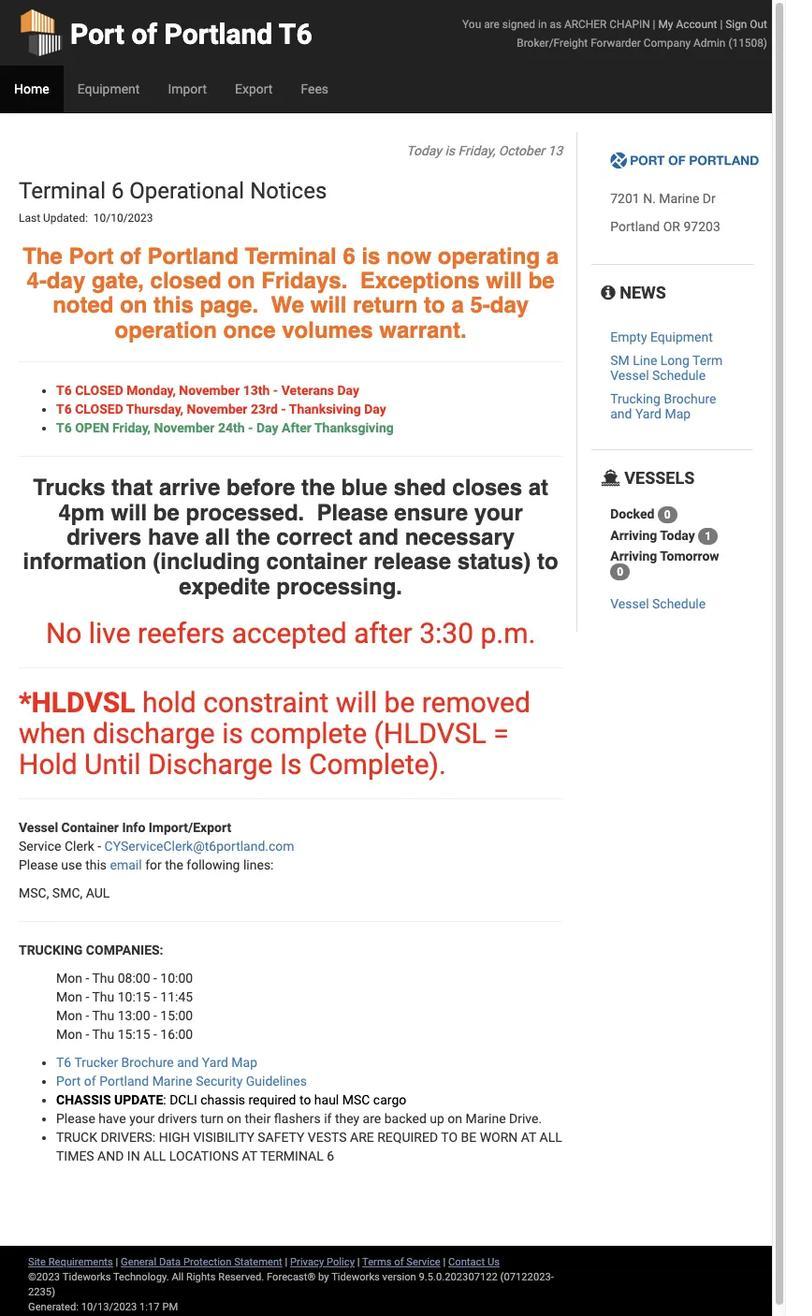 Task type: describe. For each thing, give the bounding box(es) containing it.
rights
[[186, 1272, 216, 1284]]

16:00
[[160, 1027, 193, 1042]]

6 inside t6 trucker brochure and yard map port of portland marine security guidelines chassis update : dcli chassis required to haul msc cargo please have your drivers turn on their flashers if they are backed up on marine drive. truck drivers: high visibility safety vests are required to be worn at all times and in all locations at terminal 6
[[327, 1149, 334, 1164]]

open
[[75, 421, 109, 436]]

and inside t6 trucker brochure and yard map port of portland marine security guidelines chassis update : dcli chassis required to haul msc cargo please have your drivers turn on their flashers if they are backed up on marine drive. truck drivers: high visibility safety vests are required to be worn at all times and in all locations at terminal 6
[[177, 1056, 199, 1070]]

port of portland marine security guidelines link
[[56, 1074, 307, 1089]]

0 vertical spatial the
[[302, 475, 335, 501]]

version
[[383, 1272, 417, 1284]]

0 vertical spatial 0
[[665, 508, 671, 521]]

us
[[488, 1257, 500, 1269]]

by
[[318, 1272, 329, 1284]]

vessel schedule
[[611, 597, 706, 612]]

11:45
[[160, 990, 193, 1005]]

dcli
[[170, 1093, 197, 1108]]

port of portland t6 image
[[611, 152, 761, 171]]

vessel inside empty equipment sm line long term vessel schedule trucking brochure and yard map
[[611, 368, 649, 383]]

2 horizontal spatial day
[[364, 402, 387, 417]]

term
[[693, 354, 723, 368]]

equipment inside empty equipment sm line long term vessel schedule trucking brochure and yard map
[[651, 330, 713, 345]]

line
[[633, 354, 658, 368]]

3 mon from the top
[[56, 1009, 82, 1024]]

they
[[335, 1112, 360, 1127]]

portland inside "link"
[[164, 18, 273, 51]]

t6 closed monday, november 13th - veterans day t6 closed thursday, november 23rd - thanksiving day t6 open friday, november 24th - day after thanksgiving
[[56, 383, 394, 436]]

4pm
[[59, 500, 105, 526]]

warrant.
[[380, 317, 467, 343]]

port of portland t6
[[70, 18, 312, 51]]

1 vertical spatial at
[[242, 1149, 257, 1164]]

reefers
[[138, 617, 225, 650]]

of inside "link"
[[131, 18, 157, 51]]

truck
[[56, 1130, 97, 1145]]

vests
[[308, 1130, 347, 1145]]

4-
[[27, 268, 47, 294]]

info
[[122, 820, 145, 835]]

brochure inside empty equipment sm line long term vessel schedule trucking brochure and yard map
[[664, 392, 717, 407]]

0 horizontal spatial today
[[407, 143, 442, 158]]

fees
[[301, 81, 329, 96]]

13th
[[243, 383, 270, 398]]

operational
[[130, 178, 245, 204]]

following
[[187, 858, 240, 873]]

thanksiving
[[289, 402, 361, 417]]

map inside t6 trucker brochure and yard map port of portland marine security guidelines chassis update : dcli chassis required to haul msc cargo please have your drivers turn on their flashers if they are backed up on marine drive. truck drivers: high visibility safety vests are required to be worn at all times and in all locations at terminal 6
[[232, 1056, 258, 1070]]

ship image
[[601, 470, 621, 487]]

your inside trucks that arrive before the blue shed closes at 4pm will be processed.  please ensure your drivers have all the correct and necessary information (including container release status) to expedite processing.
[[475, 500, 523, 526]]

turn
[[201, 1112, 224, 1127]]

last
[[19, 212, 40, 225]]

1 horizontal spatial friday,
[[458, 143, 496, 158]]

their
[[245, 1112, 271, 1127]]

please inside trucks that arrive before the blue shed closes at 4pm will be processed.  please ensure your drivers have all the correct and necessary information (including container release status) to expedite processing.
[[317, 500, 388, 526]]

fridays
[[262, 268, 341, 294]]

trucking brochure and yard map link
[[611, 392, 717, 421]]

5-
[[470, 293, 490, 319]]

- right the 23rd
[[281, 402, 286, 417]]

a inside .  exceptions will be noted on this page.  we will return to a 5-day operation once volumes warrant.
[[452, 293, 464, 319]]

required
[[378, 1130, 438, 1145]]

terminal inside the port of portland terminal 6 is now operating a 4-day gate, closed on
[[245, 243, 337, 269]]

of inside the site requirements | general data protection statement | privacy policy | terms of service | contact us ©2023 tideworks technology. all rights reserved.
[[395, 1257, 404, 1269]]

are
[[350, 1130, 374, 1145]]

13:00
[[118, 1009, 150, 1024]]

1
[[705, 530, 712, 543]]

arrive
[[159, 475, 220, 501]]

we
[[271, 293, 304, 319]]

tomorrow
[[660, 549, 720, 564]]

1 vertical spatial november
[[187, 402, 248, 417]]

- right the 13th
[[273, 383, 278, 398]]

monday,
[[127, 383, 176, 398]]

in
[[538, 18, 547, 31]]

t6 trucker brochure and yard map link
[[56, 1056, 258, 1070]]

when
[[19, 717, 86, 750]]

email link
[[110, 858, 142, 873]]

discharge
[[148, 748, 273, 781]]

cyserviceclerk@t6portland.com link
[[104, 839, 295, 854]]

terms of service link
[[362, 1257, 441, 1269]]

3:30
[[420, 617, 474, 650]]

trucking
[[19, 943, 83, 958]]

2 vertical spatial day
[[257, 421, 279, 436]]

| up 9.5.0.202307122
[[443, 1257, 446, 1269]]

up
[[430, 1112, 445, 1127]]

drive.
[[509, 1112, 542, 1127]]

6 inside the port of portland terminal 6 is now operating a 4-day gate, closed on
[[343, 243, 356, 269]]

today inside docked 0 arriving today 1 arriving tomorrow 0
[[660, 528, 696, 543]]

have inside t6 trucker brochure and yard map port of portland marine security guidelines chassis update : dcli chassis required to haul msc cargo please have your drivers turn on their flashers if they are backed up on marine drive. truck drivers: high visibility safety vests are required to be worn at all times and in all locations at terminal 6
[[99, 1112, 126, 1127]]

removed
[[422, 687, 531, 719]]

t6 inside t6 trucker brochure and yard map port of portland marine security guidelines chassis update : dcli chassis required to haul msc cargo please have your drivers turn on their flashers if they are backed up on marine drive. truck drivers: high visibility safety vests are required to be worn at all times and in all locations at terminal 6
[[56, 1056, 71, 1070]]

volumes
[[282, 317, 373, 343]]

noted
[[53, 293, 114, 319]]

1 closed from the top
[[75, 383, 123, 398]]

9.5.0.202307122
[[419, 1272, 498, 1284]]

2 vertical spatial marine
[[466, 1112, 506, 1127]]

- left 10:15
[[86, 990, 89, 1005]]

24th
[[218, 421, 245, 436]]

2 horizontal spatial is
[[445, 143, 455, 158]]

my
[[659, 18, 674, 31]]

vessels
[[621, 468, 695, 488]]

constraint
[[203, 687, 329, 719]]

complete
[[250, 717, 367, 750]]

1 horizontal spatial all
[[540, 1130, 563, 1145]]

- left 15:00
[[154, 1009, 157, 1024]]

aul
[[86, 886, 110, 901]]

port inside t6 trucker brochure and yard map port of portland marine security guidelines chassis update : dcli chassis required to haul msc cargo please have your drivers turn on their flashers if they are backed up on marine drive. truck drivers: high visibility safety vests are required to be worn at all times and in all locations at terminal 6
[[56, 1074, 81, 1089]]

port of portland t6 link
[[19, 0, 312, 66]]

company
[[644, 37, 691, 50]]

to inside trucks that arrive before the blue shed closes at 4pm will be processed.  please ensure your drivers have all the correct and necessary information (including container release status) to expedite processing.
[[538, 549, 559, 575]]

1 horizontal spatial day
[[338, 383, 360, 398]]

be inside .  exceptions will be noted on this page.  we will return to a 5-day operation once volumes warrant.
[[529, 268, 555, 294]]

you are signed in as archer chapin | my account | sign out broker/freight forwarder company admin (11508)
[[463, 18, 768, 50]]

1 arriving from the top
[[611, 528, 658, 543]]

3 thu from the top
[[92, 1009, 114, 1024]]

will inside trucks that arrive before the blue shed closes at 4pm will be processed.  please ensure your drivers have all the correct and necessary information (including container release status) to expedite processing.
[[111, 500, 147, 526]]

portland inside the port of portland terminal 6 is now operating a 4-day gate, closed on
[[147, 243, 239, 269]]

to inside .  exceptions will be noted on this page.  we will return to a 5-day operation once volumes warrant.
[[424, 293, 446, 319]]

97203
[[684, 219, 721, 234]]

forecast®
[[267, 1272, 316, 1284]]

- inside vessel container info import/export service clerk - cyserviceclerk@t6portland.com please use this email for the following lines:
[[98, 839, 101, 854]]

map inside empty equipment sm line long term vessel schedule trucking brochure and yard map
[[665, 406, 691, 421]]

on inside .  exceptions will be noted on this page.  we will return to a 5-day operation once volumes warrant.
[[120, 293, 147, 319]]

locations
[[169, 1149, 239, 1164]]

this inside vessel container info import/export service clerk - cyserviceclerk@t6portland.com please use this email for the following lines:
[[85, 858, 107, 873]]

this inside .  exceptions will be noted on this page.  we will return to a 5-day operation once volumes warrant.
[[154, 293, 194, 319]]

account
[[677, 18, 718, 31]]

is
[[280, 748, 302, 781]]

yard inside t6 trucker brochure and yard map port of portland marine security guidelines chassis update : dcli chassis required to haul msc cargo please have your drivers turn on their flashers if they are backed up on marine drive. truck drivers: high visibility safety vests are required to be worn at all times and in all locations at terminal 6
[[202, 1056, 228, 1070]]

on inside the port of portland terminal 6 is now operating a 4-day gate, closed on
[[228, 268, 255, 294]]

2 arriving from the top
[[611, 549, 658, 564]]

home button
[[0, 66, 63, 112]]

yard inside empty equipment sm line long term vessel schedule trucking brochure and yard map
[[636, 406, 662, 421]]

day inside the port of portland terminal 6 is now operating a 4-day gate, closed on
[[47, 268, 85, 294]]

statement
[[234, 1257, 283, 1269]]

6 inside terminal 6 operational notices last updated:  10/10/2023
[[111, 178, 124, 204]]

day inside .  exceptions will be noted on this page.  we will return to a 5-day operation once volumes warrant.
[[490, 293, 529, 319]]

t6 down noted
[[56, 383, 72, 398]]

7201 n. marine dr
[[611, 191, 716, 206]]

| left my
[[653, 18, 656, 31]]

t6 inside "link"
[[279, 18, 312, 51]]

port inside "link"
[[70, 18, 124, 51]]

site
[[28, 1257, 46, 1269]]

general data protection statement link
[[121, 1257, 283, 1269]]

- left '11:45'
[[154, 990, 157, 1005]]

is inside the port of portland terminal 6 is now operating a 4-day gate, closed on
[[362, 243, 381, 269]]

privacy
[[290, 1257, 324, 1269]]

t6 up trucks
[[56, 402, 72, 417]]

home
[[14, 81, 49, 96]]

vessel container info import/export service clerk - cyserviceclerk@t6portland.com please use this email for the following lines:
[[19, 820, 295, 873]]

empty
[[611, 330, 648, 345]]

2 vertical spatial november
[[154, 421, 215, 436]]

0 horizontal spatial marine
[[152, 1074, 193, 1089]]

drivers:
[[101, 1130, 156, 1145]]

pm
[[162, 1302, 178, 1314]]

4 mon from the top
[[56, 1027, 82, 1042]]

export
[[235, 81, 273, 96]]

discharge
[[93, 717, 215, 750]]

0 horizontal spatial 0
[[617, 566, 624, 579]]

| left general
[[116, 1257, 118, 1269]]

you
[[463, 18, 482, 31]]

hold
[[142, 687, 196, 719]]

once
[[223, 317, 276, 343]]

flashers
[[274, 1112, 321, 1127]]

the
[[23, 243, 63, 269]]

portland down 7201
[[611, 219, 660, 234]]

no
[[46, 617, 82, 650]]

- left 13:00
[[86, 1009, 89, 1024]]

general
[[121, 1257, 157, 1269]]

after
[[354, 617, 413, 650]]

be inside trucks that arrive before the blue shed closes at 4pm will be processed.  please ensure your drivers have all the correct and necessary information (including container release status) to expedite processing.
[[153, 500, 180, 526]]

| up forecast®
[[285, 1257, 288, 1269]]

my account link
[[659, 18, 718, 31]]

- left 10:00
[[154, 971, 157, 986]]

port inside the port of portland terminal 6 is now operating a 4-day gate, closed on
[[69, 243, 114, 269]]



Task type: vqa. For each thing, say whether or not it's contained in the screenshot.
once
yes



Task type: locate. For each thing, give the bounding box(es) containing it.
0 horizontal spatial is
[[222, 717, 243, 750]]

will up complete).
[[336, 687, 378, 719]]

friday, inside t6 closed monday, november 13th - veterans day t6 closed thursday, november 23rd - thanksiving day t6 open friday, november 24th - day after thanksgiving
[[112, 421, 151, 436]]

empty equipment sm line long term vessel schedule trucking brochure and yard map
[[611, 330, 723, 421]]

drivers up high
[[158, 1112, 197, 1127]]

2 vertical spatial 6
[[327, 1149, 334, 1164]]

1 horizontal spatial have
[[148, 524, 199, 551]]

- right clerk
[[98, 839, 101, 854]]

be inside hold constraint will be removed when discharge is complete (hldvsl = hold until discharge is complete).
[[384, 687, 415, 719]]

t6 up fees
[[279, 18, 312, 51]]

thu down trucking companies:
[[92, 971, 114, 986]]

now
[[387, 243, 432, 269]]

a left 5-
[[452, 293, 464, 319]]

haul
[[314, 1093, 339, 1108]]

trucks
[[33, 475, 105, 501]]

and inside trucks that arrive before the blue shed closes at 4pm will be processed.  please ensure your drivers have all the correct and necessary information (including container release status) to expedite processing.
[[359, 524, 399, 551]]

2 thu from the top
[[92, 990, 114, 1005]]

schedule up trucking brochure and yard map link
[[653, 368, 706, 383]]

trucks that arrive before the blue shed closes at 4pm will be processed.  please ensure your drivers have all the correct and necessary information (including container release status) to expedite processing.
[[23, 475, 559, 600]]

on right noted
[[120, 293, 147, 319]]

1 horizontal spatial this
[[154, 293, 194, 319]]

map up security
[[232, 1056, 258, 1070]]

terminal
[[19, 178, 106, 204], [245, 243, 337, 269]]

terminal inside terminal 6 operational notices last updated:  10/10/2023
[[19, 178, 106, 204]]

1 vertical spatial yard
[[202, 1056, 228, 1070]]

1 vertical spatial to
[[538, 549, 559, 575]]

trucking
[[611, 392, 661, 407]]

after
[[282, 421, 312, 436]]

2 vertical spatial port
[[56, 1074, 81, 1089]]

smc,
[[52, 886, 83, 901]]

terminal up last
[[19, 178, 106, 204]]

marine up or
[[660, 191, 700, 206]]

1 horizontal spatial terminal
[[245, 243, 337, 269]]

safety
[[258, 1130, 305, 1145]]

of
[[131, 18, 157, 51], [120, 243, 141, 269], [84, 1074, 96, 1089], [395, 1257, 404, 1269]]

0 vertical spatial closed
[[75, 383, 123, 398]]

visibility
[[193, 1130, 255, 1145]]

the right all
[[237, 524, 270, 551]]

please up msc, on the left of page
[[19, 858, 58, 873]]

0 vertical spatial have
[[148, 524, 199, 551]]

of up equipment dropdown button
[[131, 18, 157, 51]]

1 schedule from the top
[[653, 368, 706, 383]]

1 horizontal spatial a
[[547, 243, 559, 269]]

gate,
[[92, 268, 144, 294]]

0 vertical spatial arriving
[[611, 528, 658, 543]]

1 vertical spatial map
[[232, 1056, 258, 1070]]

0 vertical spatial yard
[[636, 406, 662, 421]]

1 horizontal spatial be
[[384, 687, 415, 719]]

of up version
[[395, 1257, 404, 1269]]

service up use
[[19, 839, 61, 854]]

reserved.
[[218, 1272, 264, 1284]]

service up version
[[407, 1257, 441, 1269]]

generated:
[[28, 1302, 79, 1314]]

info circle image
[[601, 285, 616, 302]]

terminal
[[260, 1149, 324, 1164]]

and down sm
[[611, 406, 633, 421]]

1 vertical spatial be
[[153, 500, 180, 526]]

portland up import
[[164, 18, 273, 51]]

1 vertical spatial equipment
[[651, 330, 713, 345]]

today
[[407, 143, 442, 158], [660, 528, 696, 543]]

2 vertical spatial please
[[56, 1112, 95, 1127]]

1 thu from the top
[[92, 971, 114, 986]]

map right trucking
[[665, 406, 691, 421]]

on
[[228, 268, 255, 294], [120, 293, 147, 319], [227, 1112, 242, 1127], [448, 1112, 463, 1127]]

blue
[[341, 475, 388, 501]]

to
[[441, 1130, 458, 1145]]

0 horizontal spatial day
[[257, 421, 279, 436]]

the inside vessel container info import/export service clerk - cyserviceclerk@t6portland.com please use this email for the following lines:
[[165, 858, 183, 873]]

1 horizontal spatial and
[[359, 524, 399, 551]]

archer
[[565, 18, 607, 31]]

0 up 'vessel schedule'
[[617, 566, 624, 579]]

15:15
[[118, 1027, 150, 1042]]

are inside the you are signed in as archer chapin | my account | sign out broker/freight forwarder company admin (11508)
[[484, 18, 500, 31]]

is inside hold constraint will be removed when discharge is complete (hldvsl = hold until discharge is complete).
[[222, 717, 243, 750]]

2 horizontal spatial the
[[302, 475, 335, 501]]

thu
[[92, 971, 114, 986], [92, 990, 114, 1005], [92, 1009, 114, 1024], [92, 1027, 114, 1042]]

1 horizontal spatial the
[[237, 524, 270, 551]]

are right you
[[484, 18, 500, 31]]

at
[[529, 475, 549, 501]]

friday, down thursday,
[[112, 421, 151, 436]]

yard up security
[[202, 1056, 228, 1070]]

08:00
[[118, 971, 150, 986]]

port right the the
[[69, 243, 114, 269]]

n.
[[644, 191, 656, 206]]

the left blue
[[302, 475, 335, 501]]

0 horizontal spatial equipment
[[77, 81, 140, 96]]

the right for
[[165, 858, 183, 873]]

port up chassis
[[56, 1074, 81, 1089]]

0 vertical spatial your
[[475, 500, 523, 526]]

0 vertical spatial marine
[[660, 191, 700, 206]]

docked
[[611, 506, 655, 521]]

0 vertical spatial 6
[[111, 178, 124, 204]]

1 horizontal spatial to
[[424, 293, 446, 319]]

day up thanksgiving
[[364, 402, 387, 417]]

(hldvsl
[[374, 717, 487, 750]]

of inside the port of portland terminal 6 is now operating a 4-day gate, closed on
[[120, 243, 141, 269]]

0 horizontal spatial map
[[232, 1056, 258, 1070]]

0 vertical spatial are
[[484, 18, 500, 31]]

1 vertical spatial drivers
[[158, 1112, 197, 1127]]

vessel inside vessel container info import/export service clerk - cyserviceclerk@t6portland.com please use this email for the following lines:
[[19, 820, 58, 835]]

release
[[374, 549, 451, 575]]

2 horizontal spatial marine
[[660, 191, 700, 206]]

tideworks
[[332, 1272, 380, 1284]]

1 vertical spatial are
[[363, 1112, 381, 1127]]

to right status)
[[538, 549, 559, 575]]

vessel for vessel container info import/export service clerk - cyserviceclerk@t6portland.com please use this email for the following lines:
[[19, 820, 58, 835]]

0 vertical spatial and
[[611, 406, 633, 421]]

vessel schedule link
[[611, 597, 706, 612]]

t6 left 'trucker' on the bottom left
[[56, 1056, 71, 1070]]

1 mon from the top
[[56, 971, 82, 986]]

|
[[653, 18, 656, 31], [721, 18, 723, 31], [116, 1257, 118, 1269], [285, 1257, 288, 1269], [358, 1257, 360, 1269], [443, 1257, 446, 1269]]

october
[[499, 143, 545, 158]]

to inside t6 trucker brochure and yard map port of portland marine security guidelines chassis update : dcli chassis required to haul msc cargo please have your drivers turn on their flashers if they are backed up on marine drive. truck drivers: high visibility safety vests are required to be worn at all times and in all locations at terminal 6
[[300, 1093, 311, 1108]]

2 schedule from the top
[[653, 597, 706, 612]]

news
[[616, 283, 667, 303]]

0 vertical spatial friday,
[[458, 143, 496, 158]]

0 vertical spatial terminal
[[19, 178, 106, 204]]

trucker
[[74, 1056, 118, 1070]]

friday, left october
[[458, 143, 496, 158]]

1 vertical spatial vessel
[[611, 597, 649, 612]]

sm line long term vessel schedule link
[[611, 354, 723, 383]]

1 horizontal spatial equipment
[[651, 330, 713, 345]]

on up visibility
[[227, 1112, 242, 1127]]

service inside vessel container info import/export service clerk - cyserviceclerk@t6portland.com please use this email for the following lines:
[[19, 839, 61, 854]]

| left sign
[[721, 18, 723, 31]]

will right 4pm
[[111, 500, 147, 526]]

import button
[[154, 66, 221, 112]]

of down 'trucker' on the bottom left
[[84, 1074, 96, 1089]]

2 vertical spatial and
[[177, 1056, 199, 1070]]

1 vertical spatial have
[[99, 1112, 126, 1127]]

expedite
[[179, 574, 270, 600]]

1 horizontal spatial day
[[490, 293, 529, 319]]

1 vertical spatial please
[[19, 858, 58, 873]]

until
[[84, 748, 141, 781]]

equipment inside dropdown button
[[77, 81, 140, 96]]

1 vertical spatial today
[[660, 528, 696, 543]]

1 horizontal spatial brochure
[[664, 392, 717, 407]]

of inside t6 trucker brochure and yard map port of portland marine security guidelines chassis update : dcli chassis required to haul msc cargo please have your drivers turn on their flashers if they are backed up on marine drive. truck drivers: high visibility safety vests are required to be worn at all times and in all locations at terminal 6
[[84, 1074, 96, 1089]]

map
[[665, 406, 691, 421], [232, 1056, 258, 1070]]

service inside the site requirements | general data protection statement | privacy policy | terms of service | contact us ©2023 tideworks technology. all rights reserved.
[[407, 1257, 441, 1269]]

shed
[[394, 475, 446, 501]]

have up drivers:
[[99, 1112, 126, 1127]]

0 horizontal spatial at
[[242, 1149, 257, 1164]]

1 vertical spatial friday,
[[112, 421, 151, 436]]

equipment up long
[[651, 330, 713, 345]]

are inside t6 trucker brochure and yard map port of portland marine security guidelines chassis update : dcli chassis required to haul msc cargo please have your drivers turn on their flashers if they are backed up on marine drive. truck drivers: high visibility safety vests are required to be worn at all times and in all locations at terminal 6
[[363, 1112, 381, 1127]]

if
[[324, 1112, 332, 1127]]

0 horizontal spatial the
[[165, 858, 183, 873]]

please up the 'truck'
[[56, 1112, 95, 1127]]

port up equipment dropdown button
[[70, 18, 124, 51]]

complete).
[[309, 748, 447, 781]]

have left all
[[148, 524, 199, 551]]

brochure
[[664, 392, 717, 407], [121, 1056, 174, 1070]]

2 horizontal spatial be
[[529, 268, 555, 294]]

1 vertical spatial all
[[143, 1149, 166, 1164]]

marine up :
[[152, 1074, 193, 1089]]

2 horizontal spatial to
[[538, 549, 559, 575]]

2 vertical spatial to
[[300, 1093, 311, 1108]]

long
[[661, 354, 690, 368]]

please inside vessel container info import/export service clerk - cyserviceclerk@t6portland.com please use this email for the following lines:
[[19, 858, 58, 873]]

0 vertical spatial today
[[407, 143, 442, 158]]

on up once
[[228, 268, 255, 294]]

vessel left container
[[19, 820, 58, 835]]

1 horizontal spatial at
[[521, 1130, 537, 1145]]

a right operating at the top right
[[547, 243, 559, 269]]

and down blue
[[359, 524, 399, 551]]

marine up worn
[[466, 1112, 506, 1127]]

1 vertical spatial the
[[237, 524, 270, 551]]

signed
[[503, 18, 536, 31]]

will
[[486, 268, 523, 294], [311, 293, 347, 319], [111, 500, 147, 526], [336, 687, 378, 719]]

yard down sm line long term vessel schedule link
[[636, 406, 662, 421]]

yard
[[636, 406, 662, 421], [202, 1056, 228, 1070]]

at down visibility
[[242, 1149, 257, 1164]]

november
[[179, 383, 240, 398], [187, 402, 248, 417], [154, 421, 215, 436]]

docked 0 arriving today 1 arriving tomorrow 0
[[611, 506, 720, 579]]

brochure down sm line long term vessel schedule link
[[664, 392, 717, 407]]

4 thu from the top
[[92, 1027, 114, 1042]]

0 vertical spatial to
[[424, 293, 446, 319]]

1 vertical spatial 0
[[617, 566, 624, 579]]

1 horizontal spatial are
[[484, 18, 500, 31]]

1 horizontal spatial service
[[407, 1257, 441, 1269]]

schedule
[[653, 368, 706, 383], [653, 597, 706, 612]]

0 vertical spatial port
[[70, 18, 124, 51]]

drivers inside trucks that arrive before the blue shed closes at 4pm will be processed.  please ensure your drivers have all the correct and necessary information (including container release status) to expedite processing.
[[67, 524, 142, 551]]

and up the port of portland marine security guidelines link
[[177, 1056, 199, 1070]]

your inside t6 trucker brochure and yard map port of portland marine security guidelines chassis update : dcli chassis required to haul msc cargo please have your drivers turn on their flashers if they are backed up on marine drive. truck drivers: high visibility safety vests are required to be worn at all times and in all locations at terminal 6
[[129, 1112, 155, 1127]]

0 horizontal spatial this
[[85, 858, 107, 873]]

and inside empty equipment sm line long term vessel schedule trucking brochure and yard map
[[611, 406, 633, 421]]

1 vertical spatial brochure
[[121, 1056, 174, 1070]]

0 vertical spatial brochure
[[664, 392, 717, 407]]

1 vertical spatial and
[[359, 524, 399, 551]]

day down the 23rd
[[257, 421, 279, 436]]

2 vertical spatial be
[[384, 687, 415, 719]]

1 vertical spatial closed
[[75, 402, 123, 417]]

1 horizontal spatial 6
[[327, 1149, 334, 1164]]

cargo
[[373, 1093, 407, 1108]]

this right gate,
[[154, 293, 194, 319]]

this right use
[[85, 858, 107, 873]]

please
[[317, 500, 388, 526], [19, 858, 58, 873], [56, 1112, 95, 1127]]

1 vertical spatial 6
[[343, 243, 356, 269]]

thu left 10:15
[[92, 990, 114, 1005]]

schedule inside empty equipment sm line long term vessel schedule trucking brochure and yard map
[[653, 368, 706, 383]]

please up container
[[317, 500, 388, 526]]

the
[[302, 475, 335, 501], [237, 524, 270, 551], [165, 858, 183, 873]]

t6 left open
[[56, 421, 72, 436]]

use
[[61, 858, 82, 873]]

is left 'now'
[[362, 243, 381, 269]]

will right we
[[311, 293, 347, 319]]

drivers down that
[[67, 524, 142, 551]]

- up 'trucker' on the bottom left
[[86, 1027, 89, 1042]]

out
[[750, 18, 768, 31]]

day down operating at the top right
[[490, 293, 529, 319]]

portland down terminal 6 operational notices last updated:  10/10/2023 at top
[[147, 243, 239, 269]]

is left "is"
[[222, 717, 243, 750]]

vessel
[[611, 368, 649, 383], [611, 597, 649, 612], [19, 820, 58, 835]]

have inside trucks that arrive before the blue shed closes at 4pm will be processed.  please ensure your drivers have all the correct and necessary information (including container release status) to expedite processing.
[[148, 524, 199, 551]]

your left at
[[475, 500, 523, 526]]

of down 10/10/2023
[[120, 243, 141, 269]]

terminal up we
[[245, 243, 337, 269]]

0 horizontal spatial brochure
[[121, 1056, 174, 1070]]

1 vertical spatial this
[[85, 858, 107, 873]]

- right 24th
[[248, 421, 253, 436]]

site requirements link
[[28, 1257, 113, 1269]]

requirements
[[48, 1257, 113, 1269]]

vessel for vessel schedule
[[611, 597, 649, 612]]

are up are
[[363, 1112, 381, 1127]]

brochure inside t6 trucker brochure and yard map port of portland marine security guidelines chassis update : dcli chassis required to haul msc cargo please have your drivers turn on their flashers if they are backed up on marine drive. truck drivers: high visibility safety vests are required to be worn at all times and in all locations at terminal 6
[[121, 1056, 174, 1070]]

drivers inside t6 trucker brochure and yard map port of portland marine security guidelines chassis update : dcli chassis required to haul msc cargo please have your drivers turn on their flashers if they are backed up on marine drive. truck drivers: high visibility safety vests are required to be worn at all times and in all locations at terminal 6
[[158, 1112, 197, 1127]]

0 vertical spatial this
[[154, 293, 194, 319]]

6 right fridays
[[343, 243, 356, 269]]

| up tideworks
[[358, 1257, 360, 1269]]

2235)
[[28, 1287, 55, 1299]]

0 vertical spatial is
[[445, 143, 455, 158]]

portland up update
[[99, 1074, 149, 1089]]

1 vertical spatial schedule
[[653, 597, 706, 612]]

0 vertical spatial be
[[529, 268, 555, 294]]

2 vertical spatial vessel
[[19, 820, 58, 835]]

will inside hold constraint will be removed when discharge is complete (hldvsl = hold until discharge is complete).
[[336, 687, 378, 719]]

all right in
[[143, 1149, 166, 1164]]

all
[[205, 524, 230, 551]]

t6
[[279, 18, 312, 51], [56, 383, 72, 398], [56, 402, 72, 417], [56, 421, 72, 436], [56, 1056, 71, 1070]]

dr
[[703, 191, 716, 206]]

please inside t6 trucker brochure and yard map port of portland marine security guidelines chassis update : dcli chassis required to haul msc cargo please have your drivers turn on their flashers if they are backed up on marine drive. truck drivers: high visibility safety vests are required to be worn at all times and in all locations at terminal 6
[[56, 1112, 95, 1127]]

0 right 'docked'
[[665, 508, 671, 521]]

1 vertical spatial your
[[129, 1112, 155, 1127]]

0 vertical spatial november
[[179, 383, 240, 398]]

2 horizontal spatial and
[[611, 406, 633, 421]]

1 horizontal spatial is
[[362, 243, 381, 269]]

be right 5-
[[529, 268, 555, 294]]

0 vertical spatial schedule
[[653, 368, 706, 383]]

0 vertical spatial equipment
[[77, 81, 140, 96]]

0 horizontal spatial all
[[143, 1149, 166, 1164]]

- left 16:00
[[154, 1027, 157, 1042]]

0 horizontal spatial be
[[153, 500, 180, 526]]

notices
[[250, 178, 327, 204]]

sm
[[611, 354, 630, 368]]

0 horizontal spatial are
[[363, 1112, 381, 1127]]

*hldvsl
[[19, 687, 135, 719]]

0 horizontal spatial friday,
[[112, 421, 151, 436]]

0 horizontal spatial your
[[129, 1112, 155, 1127]]

be
[[529, 268, 555, 294], [153, 500, 180, 526], [384, 687, 415, 719]]

1 vertical spatial is
[[362, 243, 381, 269]]

a inside the port of portland terminal 6 is now operating a 4-day gate, closed on
[[547, 243, 559, 269]]

thursday,
[[126, 402, 184, 417]]

- down trucking companies:
[[86, 971, 89, 986]]

2 mon from the top
[[56, 990, 82, 1005]]

is left october
[[445, 143, 455, 158]]

vessel up trucking
[[611, 368, 649, 383]]

ensure
[[395, 500, 468, 526]]

to up the flashers
[[300, 1093, 311, 1108]]

guidelines
[[246, 1074, 307, 1089]]

day
[[47, 268, 85, 294], [490, 293, 529, 319]]

6 up 10/10/2023
[[111, 178, 124, 204]]

day up thanksiving
[[338, 383, 360, 398]]

on right up
[[448, 1112, 463, 1127]]

be right that
[[153, 500, 180, 526]]

2 closed from the top
[[75, 402, 123, 417]]

at
[[521, 1130, 537, 1145], [242, 1149, 257, 1164]]

day left gate,
[[47, 268, 85, 294]]

to left 5-
[[424, 293, 446, 319]]

portland inside t6 trucker brochure and yard map port of portland marine security guidelines chassis update : dcli chassis required to haul msc cargo please have your drivers turn on their flashers if they are backed up on marine drive. truck drivers: high visibility safety vests are required to be worn at all times and in all locations at terminal 6
[[99, 1074, 149, 1089]]

be up complete).
[[384, 687, 415, 719]]

brochure down 15:15
[[121, 1056, 174, 1070]]

1 horizontal spatial drivers
[[158, 1112, 197, 1127]]

0 horizontal spatial service
[[19, 839, 61, 854]]

0 vertical spatial a
[[547, 243, 559, 269]]

2 horizontal spatial 6
[[343, 243, 356, 269]]

as
[[550, 18, 562, 31]]

will right exceptions
[[486, 268, 523, 294]]

port
[[70, 18, 124, 51], [69, 243, 114, 269], [56, 1074, 81, 1089]]

0 horizontal spatial 6
[[111, 178, 124, 204]]

0
[[665, 508, 671, 521], [617, 566, 624, 579]]



